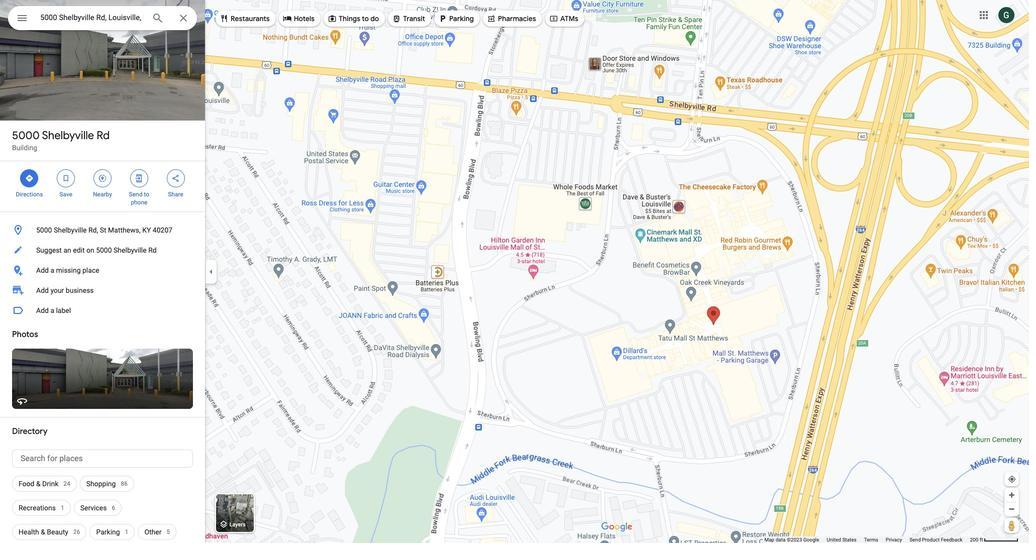 Task type: locate. For each thing, give the bounding box(es) containing it.
1 vertical spatial a
[[50, 307, 54, 315]]

footer
[[765, 537, 971, 544]]

privacy button
[[886, 537, 903, 544]]

product
[[923, 538, 940, 543]]

200 ft button
[[971, 538, 1019, 543]]

1 add from the top
[[36, 267, 49, 275]]

5000 shelbyville rd main content
[[0, 0, 205, 544]]

1 vertical spatial add
[[36, 287, 49, 295]]

other 5
[[145, 528, 170, 537]]

shelbyville up an
[[54, 226, 87, 234]]

6
[[112, 505, 115, 512]]

a inside button
[[50, 307, 54, 315]]

a left label
[[50, 307, 54, 315]]

layers
[[230, 522, 246, 529]]

0 horizontal spatial parking
[[96, 528, 120, 537]]

send product feedback
[[910, 538, 963, 543]]

a
[[50, 267, 54, 275], [50, 307, 54, 315]]

5000 shelbyville rd, st matthews, ky 40207 button
[[0, 220, 205, 240]]

a for label
[[50, 307, 54, 315]]

2 add from the top
[[36, 287, 49, 295]]

a inside button
[[50, 267, 54, 275]]

to
[[362, 14, 369, 23], [144, 191, 149, 198]]

add a missing place
[[36, 267, 99, 275]]

0 horizontal spatial 1
[[61, 505, 64, 512]]

send to phone
[[129, 191, 149, 206]]

3 add from the top
[[36, 307, 49, 315]]

1 horizontal spatial rd
[[148, 246, 157, 254]]

0 vertical spatial &
[[36, 480, 41, 488]]

parking inside  parking
[[450, 14, 474, 23]]

1 vertical spatial send
[[910, 538, 921, 543]]

2 vertical spatial 5000
[[96, 246, 112, 254]]

1 vertical spatial to
[[144, 191, 149, 198]]

to left do
[[362, 14, 369, 23]]

None field
[[40, 12, 144, 24]]

send left product
[[910, 538, 921, 543]]

business
[[66, 287, 94, 295]]

2 vertical spatial add
[[36, 307, 49, 315]]

0 horizontal spatial to
[[144, 191, 149, 198]]

1 vertical spatial &
[[41, 528, 45, 537]]

to inside ' things to do'
[[362, 14, 369, 23]]

parking
[[450, 14, 474, 23], [96, 528, 120, 537]]

add
[[36, 267, 49, 275], [36, 287, 49, 295], [36, 307, 49, 315]]

1 vertical spatial parking
[[96, 528, 120, 537]]

1 vertical spatial 1
[[125, 529, 128, 536]]

st
[[100, 226, 106, 234]]

send up phone at the top
[[129, 191, 143, 198]]

1 inside parking 1
[[125, 529, 128, 536]]

1 vertical spatial rd
[[148, 246, 157, 254]]

recreations 1
[[19, 504, 64, 512]]

5000 up suggest
[[36, 226, 52, 234]]

send inside send to phone
[[129, 191, 143, 198]]

 pharmacies
[[487, 13, 536, 24]]

0 horizontal spatial send
[[129, 191, 143, 198]]

rd up 
[[97, 129, 110, 143]]

services 6
[[80, 504, 115, 512]]

footer containing map data ©2023 google
[[765, 537, 971, 544]]

5
[[167, 529, 170, 536]]

2 vertical spatial shelbyville
[[114, 246, 147, 254]]

parking down 6
[[96, 528, 120, 537]]

pharmacies
[[498, 14, 536, 23]]

1 down 24
[[61, 505, 64, 512]]


[[25, 173, 34, 184]]

add inside button
[[36, 267, 49, 275]]

missing
[[56, 267, 81, 275]]

label
[[56, 307, 71, 315]]

shelbyville up 
[[42, 129, 94, 143]]

add for add your business
[[36, 287, 49, 295]]

& right health
[[41, 528, 45, 537]]

send inside "send product feedback" button
[[910, 538, 921, 543]]

rd down ky
[[148, 246, 157, 254]]


[[487, 13, 496, 24]]

parking inside 5000 shelbyville rd main content
[[96, 528, 120, 537]]

1 vertical spatial shelbyville
[[54, 226, 87, 234]]

0 vertical spatial shelbyville
[[42, 129, 94, 143]]

200
[[971, 538, 979, 543]]

to inside send to phone
[[144, 191, 149, 198]]

rd,
[[89, 226, 98, 234]]

photos
[[12, 330, 38, 340]]

1 horizontal spatial 1
[[125, 529, 128, 536]]

5000 inside button
[[36, 226, 52, 234]]

shelbyville
[[42, 129, 94, 143], [54, 226, 87, 234], [114, 246, 147, 254]]

5000 inside the 5000 shelbyville rd building
[[12, 129, 40, 143]]

40207
[[153, 226, 173, 234]]

restaurants
[[231, 14, 270, 23]]

add left label
[[36, 307, 49, 315]]

1 left other
[[125, 529, 128, 536]]

add a label
[[36, 307, 71, 315]]

1 a from the top
[[50, 267, 54, 275]]

add left your
[[36, 287, 49, 295]]

& right food
[[36, 480, 41, 488]]

suggest an edit on 5000 shelbyville rd button
[[0, 240, 205, 260]]

transit
[[403, 14, 425, 23]]

5000 inside button
[[96, 246, 112, 254]]

0 horizontal spatial rd
[[97, 129, 110, 143]]

1 horizontal spatial to
[[362, 14, 369, 23]]

0 vertical spatial parking
[[450, 14, 474, 23]]


[[16, 11, 28, 25]]

0 vertical spatial a
[[50, 267, 54, 275]]

1 horizontal spatial send
[[910, 538, 921, 543]]

parking 1
[[96, 528, 128, 537]]

google account: greg robinson  
(robinsongreg175@gmail.com) image
[[999, 7, 1015, 23]]

suggest
[[36, 246, 62, 254]]

add for add a label
[[36, 307, 49, 315]]

add inside button
[[36, 307, 49, 315]]


[[220, 13, 229, 24]]

0 vertical spatial 5000
[[12, 129, 40, 143]]

rd
[[97, 129, 110, 143], [148, 246, 157, 254]]

1 horizontal spatial &
[[41, 528, 45, 537]]

shopping 86
[[86, 480, 128, 488]]

1 vertical spatial 5000
[[36, 226, 52, 234]]

hotels
[[294, 14, 315, 23]]

5000 for rd
[[12, 129, 40, 143]]

0 vertical spatial send
[[129, 191, 143, 198]]

0 horizontal spatial &
[[36, 480, 41, 488]]

None text field
[[12, 450, 193, 468]]

to up phone at the top
[[144, 191, 149, 198]]

0 vertical spatial rd
[[97, 129, 110, 143]]

5000 right "on"
[[96, 246, 112, 254]]

shelbyville inside the 5000 shelbyville rd building
[[42, 129, 94, 143]]

send product feedback button
[[910, 537, 963, 544]]

1
[[61, 505, 64, 512], [125, 529, 128, 536]]

shelbyville inside suggest an edit on 5000 shelbyville rd button
[[114, 246, 147, 254]]

add down suggest
[[36, 267, 49, 275]]

a left missing
[[50, 267, 54, 275]]

0 vertical spatial add
[[36, 267, 49, 275]]

 transit
[[392, 13, 425, 24]]

add a missing place button
[[0, 260, 205, 281]]

shelbyville down the matthews,
[[114, 246, 147, 254]]

5000 up the building
[[12, 129, 40, 143]]

show street view coverage image
[[1005, 518, 1020, 534]]

1 horizontal spatial parking
[[450, 14, 474, 23]]

shelbyville inside 5000 shelbyville rd, st matthews, ky 40207 button
[[54, 226, 87, 234]]

&
[[36, 480, 41, 488], [41, 528, 45, 537]]

matthews,
[[108, 226, 141, 234]]

map
[[765, 538, 775, 543]]

collapse side panel image
[[206, 266, 217, 277]]

5000 shelbyville rd, st matthews, ky 40207
[[36, 226, 173, 234]]

add your business link
[[0, 281, 205, 301]]

your
[[50, 287, 64, 295]]

0 vertical spatial to
[[362, 14, 369, 23]]

share
[[168, 191, 183, 198]]

parking right 
[[450, 14, 474, 23]]


[[61, 173, 70, 184]]

1 inside recreations 1
[[61, 505, 64, 512]]

things
[[339, 14, 361, 23]]

actions for 5000 shelbyville rd region
[[0, 161, 205, 212]]

0 vertical spatial 1
[[61, 505, 64, 512]]

2 a from the top
[[50, 307, 54, 315]]



Task type: vqa. For each thing, say whether or not it's contained in the screenshot.


Task type: describe. For each thing, give the bounding box(es) containing it.
feedback
[[942, 538, 963, 543]]

terms
[[865, 538, 879, 543]]

5000 shelbyville rd building
[[12, 129, 110, 152]]


[[283, 13, 292, 24]]


[[328, 13, 337, 24]]

5000 for rd,
[[36, 226, 52, 234]]

 parking
[[439, 13, 474, 24]]

ky
[[142, 226, 151, 234]]

send for send product feedback
[[910, 538, 921, 543]]

united
[[827, 538, 842, 543]]

do
[[371, 14, 379, 23]]

 things to do
[[328, 13, 379, 24]]

 atms
[[550, 13, 579, 24]]

food
[[19, 480, 34, 488]]

& for drink
[[36, 480, 41, 488]]

 search field
[[8, 6, 197, 32]]

 hotels
[[283, 13, 315, 24]]

©2023
[[787, 538, 803, 543]]

map data ©2023 google
[[765, 538, 820, 543]]

directions
[[16, 191, 43, 198]]

shopping
[[86, 480, 116, 488]]


[[439, 13, 448, 24]]

nearby
[[93, 191, 112, 198]]

data
[[776, 538, 786, 543]]

recreations
[[19, 504, 56, 512]]

26
[[73, 529, 80, 536]]

an
[[64, 246, 71, 254]]

ft
[[980, 538, 984, 543]]

terms button
[[865, 537, 879, 544]]

show your location image
[[1008, 475, 1017, 484]]


[[135, 173, 144, 184]]

24
[[63, 481, 70, 488]]

atms
[[561, 14, 579, 23]]

rd inside button
[[148, 246, 157, 254]]

200 ft
[[971, 538, 984, 543]]

none text field inside 5000 shelbyville rd main content
[[12, 450, 193, 468]]

 restaurants
[[220, 13, 270, 24]]

united states
[[827, 538, 857, 543]]

google
[[804, 538, 820, 543]]

privacy
[[886, 538, 903, 543]]

shelbyville for rd,
[[54, 226, 87, 234]]

none field inside the 5000 shelbyville rd, louisville, ky 40207 'field'
[[40, 12, 144, 24]]

health & beauty 26
[[19, 528, 80, 537]]

add for add a missing place
[[36, 267, 49, 275]]

beauty
[[47, 528, 68, 537]]

zoom in image
[[1009, 492, 1016, 499]]

food & drink 24
[[19, 480, 70, 488]]

united states button
[[827, 537, 857, 544]]

building
[[12, 144, 37, 152]]

other
[[145, 528, 162, 537]]

edit
[[73, 246, 85, 254]]


[[550, 13, 559, 24]]


[[98, 173, 107, 184]]

a for missing
[[50, 267, 54, 275]]

place
[[82, 267, 99, 275]]

add a label button
[[0, 301, 205, 321]]

86
[[121, 481, 128, 488]]

shelbyville for rd
[[42, 129, 94, 143]]

on
[[86, 246, 94, 254]]

suggest an edit on 5000 shelbyville rd
[[36, 246, 157, 254]]

1 for parking
[[125, 529, 128, 536]]

google maps element
[[0, 0, 1030, 544]]


[[392, 13, 401, 24]]

& for beauty
[[41, 528, 45, 537]]

1 for recreations
[[61, 505, 64, 512]]

rd inside the 5000 shelbyville rd building
[[97, 129, 110, 143]]

5000 Shelbyville Rd, Louisville, KY 40207 field
[[8, 6, 197, 30]]

add your business
[[36, 287, 94, 295]]

send for send to phone
[[129, 191, 143, 198]]

drink
[[42, 480, 58, 488]]

phone
[[131, 199, 148, 206]]

zoom out image
[[1009, 506, 1016, 513]]

health
[[19, 528, 39, 537]]

save
[[60, 191, 72, 198]]

directory
[[12, 427, 48, 437]]


[[171, 173, 180, 184]]

states
[[843, 538, 857, 543]]

footer inside google maps element
[[765, 537, 971, 544]]

 button
[[8, 6, 36, 32]]



